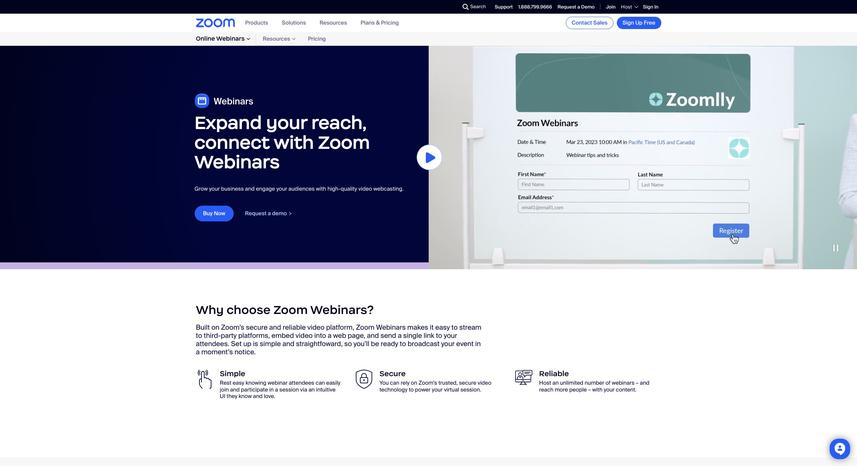 Task type: vqa. For each thing, say whether or not it's contained in the screenshot.


Task type: describe. For each thing, give the bounding box(es) containing it.
you'll
[[354, 340, 369, 349]]

number
[[585, 380, 604, 387]]

engage
[[256, 185, 275, 193]]

reliable
[[539, 370, 569, 379]]

and right join
[[230, 386, 240, 394]]

and left engage
[[245, 185, 255, 193]]

reach,
[[311, 112, 367, 134]]

contact sales link
[[566, 17, 613, 29]]

event
[[456, 340, 474, 349]]

0 horizontal spatial –
[[588, 386, 591, 394]]

webinar
[[268, 380, 288, 387]]

search image
[[462, 4, 469, 10]]

rely
[[401, 380, 410, 387]]

quality
[[341, 185, 357, 193]]

it
[[430, 323, 434, 332]]

participate
[[241, 386, 268, 394]]

trusted,
[[438, 380, 458, 387]]

in inside built on zoom's secure and reliable video platform, zoom webinars makes it easy to stream to third-party platforms, embed video into a web page, and send a single link to your attendees. set up is simple and straightfoward, so you'll be ready to broadcast your event in a moment's notice.
[[475, 340, 481, 349]]

webinars inside built on zoom's secure and reliable video platform, zoom webinars makes it easy to stream to third-party platforms, embed video into a web page, and send a single link to your attendees. set up is simple and straightfoward, so you'll be ready to broadcast your event in a moment's notice.
[[376, 323, 406, 332]]

free
[[644, 19, 655, 26]]

join
[[220, 386, 229, 394]]

your inside reliable host an unlimited number of webinars – and reach more people – with your content.
[[604, 386, 615, 394]]

an inside simple rest easy knowing webinar attendees can easily join and participate in a session via an intuitive ui they know and love.
[[308, 386, 315, 394]]

join link
[[606, 4, 616, 10]]

contact sales
[[572, 19, 608, 26]]

1.888.799.9666
[[518, 4, 552, 10]]

platform,
[[326, 323, 354, 332]]

&
[[376, 19, 380, 26]]

session.
[[460, 386, 481, 394]]

contact
[[572, 19, 592, 26]]

virtual
[[444, 386, 459, 394]]

host button
[[621, 4, 638, 10]]

can inside secure you can rely on zoom's trusted, secure video technology to power your virtual session.
[[390, 380, 399, 387]]

sign for sign up free
[[623, 19, 634, 26]]

video player application
[[429, 46, 857, 287]]

solutions
[[282, 19, 306, 26]]

to right ready
[[400, 340, 406, 349]]

solutions button
[[282, 19, 306, 26]]

zoom inside built on zoom's secure and reliable video platform, zoom webinars makes it easy to stream to third-party platforms, embed video into a web page, and send a single link to your attendees. set up is simple and straightfoward, so you'll be ready to broadcast your event in a moment's notice.
[[356, 323, 375, 332]]

intuitive
[[316, 386, 336, 394]]

video right quality
[[358, 185, 372, 193]]

resources for resources dropdown button
[[263, 35, 290, 43]]

1 horizontal spatial with
[[316, 185, 326, 193]]

straightfoward,
[[296, 340, 343, 349]]

moment's
[[201, 348, 233, 357]]

grow your business and engage your audiences with high-quality video webcasting.
[[195, 185, 404, 193]]

you
[[379, 380, 389, 387]]

connect
[[195, 131, 270, 153]]

request a demo
[[245, 210, 287, 217]]

high-
[[327, 185, 341, 193]]

they
[[227, 393, 237, 400]]

so
[[344, 340, 352, 349]]

built on zoom's secure and reliable video platform, zoom webinars makes it easy to stream to third-party platforms, embed video into a web page, and send a single link to your attendees. set up is simple and straightfoward, so you'll be ready to broadcast your event in a moment's notice.
[[196, 323, 481, 357]]

link
[[424, 332, 434, 341]]

your inside secure you can rely on zoom's trusted, secure video technology to power your virtual session.
[[432, 386, 443, 394]]

to right link
[[436, 332, 442, 341]]

request a demo link
[[558, 4, 595, 10]]

more
[[555, 386, 568, 394]]

sign up free link
[[617, 17, 661, 29]]

technology
[[379, 386, 407, 394]]

is
[[253, 340, 258, 349]]

webinars icon image
[[195, 94, 253, 109]]

embed
[[271, 332, 294, 341]]

1.888.799.9666 link
[[518, 4, 552, 10]]

broadcast
[[408, 340, 440, 349]]

content.
[[616, 386, 637, 394]]

on inside secure you can rely on zoom's trusted, secure video technology to power your virtual session.
[[411, 380, 417, 387]]

sign in link
[[643, 4, 658, 10]]

support
[[495, 4, 513, 10]]

rest
[[220, 380, 231, 387]]

demo
[[581, 4, 595, 10]]

expand your reach, connect with zoom webinars main content
[[0, 46, 857, 467]]

know
[[239, 393, 252, 400]]

resources button
[[320, 19, 347, 26]]

to left third-
[[196, 332, 202, 341]]

of
[[606, 380, 611, 387]]

with inside reliable host an unlimited number of webinars – and reach more people – with your content.
[[592, 386, 602, 394]]

makes
[[407, 323, 428, 332]]

webinars inside dropdown button
[[216, 35, 245, 43]]

into
[[314, 332, 326, 341]]

request for request a demo
[[558, 4, 576, 10]]

1 vertical spatial zoom
[[273, 303, 308, 318]]

plans & pricing
[[361, 19, 399, 26]]

reach
[[539, 386, 553, 394]]

choose
[[227, 303, 271, 318]]

simple
[[220, 370, 245, 379]]

why choose zoom webinars?
[[196, 303, 374, 318]]

via
[[300, 386, 307, 394]]

to left stream
[[451, 323, 458, 332]]

simple
[[260, 340, 281, 349]]

on inside built on zoom's secure and reliable video platform, zoom webinars makes it easy to stream to third-party platforms, embed video into a web page, and send a single link to your attendees. set up is simple and straightfoward, so you'll be ready to broadcast your event in a moment's notice.
[[211, 323, 219, 332]]

audiences
[[288, 185, 315, 193]]

plans
[[361, 19, 375, 26]]

sign up free
[[623, 19, 655, 26]]

buy
[[203, 210, 213, 217]]

buy now
[[203, 210, 225, 217]]

buy now link
[[195, 206, 234, 222]]

search image
[[462, 4, 469, 10]]

secure you can rely on zoom's trusted, secure video technology to power your virtual session.
[[379, 370, 491, 394]]

send
[[381, 332, 396, 341]]

and left love.
[[253, 393, 263, 400]]

now
[[214, 210, 225, 217]]

built
[[196, 323, 210, 332]]

1 horizontal spatial host
[[621, 4, 632, 10]]

single
[[403, 332, 422, 341]]

demo
[[272, 210, 287, 217]]

products button
[[245, 19, 268, 26]]

zoom inside expand your reach, connect with zoom webinars
[[318, 131, 370, 153]]

online webinars
[[196, 35, 245, 43]]

video inside secure you can rely on zoom's trusted, secure video technology to power your virtual session.
[[478, 380, 491, 387]]



Task type: locate. For each thing, give the bounding box(es) containing it.
and right content.
[[640, 380, 649, 387]]

an right via
[[308, 386, 315, 394]]

1 vertical spatial resources
[[263, 35, 290, 43]]

0 horizontal spatial pricing
[[308, 35, 326, 43]]

shield and lock image
[[356, 370, 373, 389]]

0 horizontal spatial secure
[[246, 323, 268, 332]]

in inside simple rest easy knowing webinar attendees can easily join and participate in a session via an intuitive ui they know and love.
[[269, 386, 274, 394]]

0 vertical spatial with
[[274, 131, 314, 153]]

0 vertical spatial zoom
[[318, 131, 370, 153]]

1 vertical spatial sign
[[623, 19, 634, 26]]

can
[[316, 380, 325, 387], [390, 380, 399, 387]]

request left demo
[[558, 4, 576, 10]]

attendees
[[289, 380, 314, 387]]

a left session
[[275, 386, 278, 394]]

secure inside secure you can rely on zoom's trusted, secure video technology to power your virtual session.
[[459, 380, 476, 387]]

request for request a demo
[[245, 210, 266, 217]]

easy down simple on the bottom left of page
[[233, 380, 244, 387]]

1 vertical spatial easy
[[233, 380, 244, 387]]

webinars?
[[310, 303, 374, 318]]

host inside reliable host an unlimited number of webinars – and reach more people – with your content.
[[539, 380, 551, 387]]

1 can from the left
[[316, 380, 325, 387]]

0 horizontal spatial easy
[[233, 380, 244, 387]]

– right people
[[588, 386, 591, 394]]

easy inside built on zoom's secure and reliable video platform, zoom webinars makes it easy to stream to third-party platforms, embed video into a web page, and send a single link to your attendees. set up is simple and straightfoward, so you'll be ready to broadcast your event in a moment's notice.
[[435, 323, 450, 332]]

sign left in
[[643, 4, 653, 10]]

be
[[371, 340, 379, 349]]

zoom's inside secure you can rely on zoom's trusted, secure video technology to power your virtual session.
[[419, 380, 437, 387]]

a left demo
[[577, 4, 580, 10]]

join
[[606, 4, 616, 10]]

sign left up
[[623, 19, 634, 26]]

third-
[[204, 332, 221, 341]]

1 vertical spatial request
[[245, 210, 266, 217]]

host down reliable
[[539, 380, 551, 387]]

0 horizontal spatial request
[[245, 210, 266, 217]]

can left easily on the bottom of the page
[[316, 380, 325, 387]]

1 horizontal spatial an
[[552, 380, 559, 387]]

grow
[[195, 185, 208, 193]]

0 horizontal spatial an
[[308, 386, 315, 394]]

host
[[621, 4, 632, 10], [539, 380, 551, 387]]

0 vertical spatial easy
[[435, 323, 450, 332]]

ui
[[220, 393, 225, 400]]

1 vertical spatial in
[[269, 386, 274, 394]]

knowing
[[246, 380, 266, 387]]

in right the knowing
[[269, 386, 274, 394]]

– right webinars
[[636, 380, 639, 387]]

an down reliable
[[552, 380, 559, 387]]

sign in
[[643, 4, 658, 10]]

resources for resources popup button
[[320, 19, 347, 26]]

0 horizontal spatial with
[[274, 131, 314, 153]]

touch icon image
[[196, 370, 213, 389]]

0 horizontal spatial in
[[269, 386, 274, 394]]

1 vertical spatial with
[[316, 185, 326, 193]]

sign for sign in
[[643, 4, 653, 10]]

products
[[245, 19, 268, 26]]

0 horizontal spatial host
[[539, 380, 551, 387]]

pricing down resources popup button
[[308, 35, 326, 43]]

1 horizontal spatial pricing
[[381, 19, 399, 26]]

notice.
[[235, 348, 256, 357]]

to left power
[[409, 386, 414, 394]]

online webinars button
[[196, 34, 256, 44]]

pricing right &
[[381, 19, 399, 26]]

video up the straightfoward,
[[307, 323, 325, 332]]

secure right 'trusted,'
[[459, 380, 476, 387]]

1 vertical spatial on
[[411, 380, 417, 387]]

with inside expand your reach, connect with zoom webinars
[[274, 131, 314, 153]]

love.
[[264, 393, 275, 400]]

0 horizontal spatial zoom's
[[221, 323, 244, 332]]

2 vertical spatial with
[[592, 386, 602, 394]]

a right send
[[398, 332, 402, 341]]

1 horizontal spatial resources
[[320, 19, 347, 26]]

webinars inside expand your reach, connect with zoom webinars
[[195, 151, 280, 173]]

1 horizontal spatial on
[[411, 380, 417, 387]]

secure
[[246, 323, 268, 332], [459, 380, 476, 387]]

0 horizontal spatial resources
[[263, 35, 290, 43]]

why
[[196, 303, 224, 318]]

people
[[569, 386, 587, 394]]

zoom's
[[221, 323, 244, 332], [419, 380, 437, 387]]

0 vertical spatial host
[[621, 4, 632, 10]]

0 vertical spatial webinars
[[216, 35, 245, 43]]

can inside simple rest easy knowing webinar attendees can easily join and participate in a session via an intuitive ui they know and love.
[[316, 380, 325, 387]]

set
[[231, 340, 242, 349]]

resources button
[[256, 34, 301, 44]]

an
[[552, 380, 559, 387], [308, 386, 315, 394]]

online
[[196, 35, 215, 43]]

2 vertical spatial webinars
[[376, 323, 406, 332]]

easy inside simple rest easy knowing webinar attendees can easily join and participate in a session via an intuitive ui they know and love.
[[233, 380, 244, 387]]

a inside simple rest easy knowing webinar attendees can easily join and participate in a session via an intuitive ui they know and love.
[[275, 386, 278, 394]]

2 horizontal spatial with
[[592, 386, 602, 394]]

zoom's up set
[[221, 323, 244, 332]]

sales
[[593, 19, 608, 26]]

None search field
[[437, 1, 464, 12]]

webinars up ready
[[376, 323, 406, 332]]

0 vertical spatial request
[[558, 4, 576, 10]]

up
[[243, 340, 251, 349]]

request a demo
[[558, 4, 595, 10]]

0 vertical spatial on
[[211, 323, 219, 332]]

support link
[[495, 4, 513, 10]]

and inside reliable host an unlimited number of webinars – and reach more people – with your content.
[[640, 380, 649, 387]]

stream
[[459, 323, 481, 332]]

reliable
[[283, 323, 306, 332]]

page,
[[348, 332, 365, 341]]

1 vertical spatial webinars
[[195, 151, 280, 173]]

search
[[470, 3, 486, 10]]

0 vertical spatial pricing
[[381, 19, 399, 26]]

1 horizontal spatial zoom's
[[419, 380, 437, 387]]

resources down solutions dropdown button
[[263, 35, 290, 43]]

on
[[211, 323, 219, 332], [411, 380, 417, 387]]

1 horizontal spatial can
[[390, 380, 399, 387]]

expand your reach, connect with zoom webinars
[[195, 112, 370, 173]]

in right the event
[[475, 340, 481, 349]]

your inside expand your reach, connect with zoom webinars
[[266, 112, 307, 134]]

with
[[274, 131, 314, 153], [316, 185, 326, 193], [592, 386, 602, 394]]

party
[[221, 332, 237, 341]]

a left moment's
[[196, 348, 200, 357]]

easy
[[435, 323, 450, 332], [233, 380, 244, 387]]

2 vertical spatial zoom
[[356, 323, 375, 332]]

1 horizontal spatial sign
[[643, 4, 653, 10]]

video left into
[[296, 332, 313, 341]]

1 vertical spatial secure
[[459, 380, 476, 387]]

1 vertical spatial host
[[539, 380, 551, 387]]

webinars
[[612, 380, 635, 387]]

to inside secure you can rely on zoom's trusted, secure video technology to power your virtual session.
[[409, 386, 414, 394]]

zoom
[[318, 131, 370, 153], [273, 303, 308, 318], [356, 323, 375, 332]]

video
[[358, 185, 372, 193], [307, 323, 325, 332], [296, 332, 313, 341], [478, 380, 491, 387]]

resources inside dropdown button
[[263, 35, 290, 43]]

0 vertical spatial zoom's
[[221, 323, 244, 332]]

an inside reliable host an unlimited number of webinars – and reach more people – with your content.
[[552, 380, 559, 387]]

1 horizontal spatial –
[[636, 380, 639, 387]]

0 vertical spatial in
[[475, 340, 481, 349]]

0 vertical spatial resources
[[320, 19, 347, 26]]

secure inside built on zoom's secure and reliable video platform, zoom webinars makes it easy to stream to third-party platforms, embed video into a web page, and send a single link to your attendees. set up is simple and straightfoward, so you'll be ready to broadcast your event in a moment's notice.
[[246, 323, 268, 332]]

1 horizontal spatial secure
[[459, 380, 476, 387]]

zoom logo image
[[196, 19, 235, 27]]

webinars up business
[[195, 151, 280, 173]]

request left 'demo'
[[245, 210, 266, 217]]

0 vertical spatial sign
[[643, 4, 653, 10]]

1 horizontal spatial easy
[[435, 323, 450, 332]]

can down secure
[[390, 380, 399, 387]]

0 horizontal spatial on
[[211, 323, 219, 332]]

host right join
[[621, 4, 632, 10]]

on right built
[[211, 323, 219, 332]]

customer support image
[[515, 370, 532, 386]]

easy right it in the right bottom of the page
[[435, 323, 450, 332]]

1 vertical spatial pricing
[[308, 35, 326, 43]]

session
[[279, 386, 299, 394]]

2 can from the left
[[390, 380, 399, 387]]

resources
[[320, 19, 347, 26], [263, 35, 290, 43]]

zoom's left 'trusted,'
[[419, 380, 437, 387]]

ready
[[381, 340, 398, 349]]

pricing link
[[301, 34, 333, 44]]

and up the simple
[[269, 323, 281, 332]]

webinars
[[216, 35, 245, 43], [195, 151, 280, 173], [376, 323, 406, 332]]

request
[[558, 4, 576, 10], [245, 210, 266, 217]]

1 vertical spatial zoom's
[[419, 380, 437, 387]]

and left send
[[367, 332, 379, 341]]

a right into
[[328, 332, 332, 341]]

easily
[[326, 380, 340, 387]]

webinars down zoom logo
[[216, 35, 245, 43]]

resources up pricing link
[[320, 19, 347, 26]]

reliable host an unlimited number of webinars – and reach more people – with your content.
[[539, 370, 649, 394]]

request a demo link
[[245, 210, 293, 217]]

attendees.
[[196, 340, 229, 349]]

on right rely
[[411, 380, 417, 387]]

webcasting.
[[373, 185, 404, 193]]

a left 'demo'
[[268, 210, 271, 217]]

and down reliable
[[282, 340, 294, 349]]

0 vertical spatial secure
[[246, 323, 268, 332]]

plans & pricing link
[[361, 19, 399, 26]]

0 horizontal spatial sign
[[623, 19, 634, 26]]

web
[[333, 332, 346, 341]]

0 horizontal spatial can
[[316, 380, 325, 387]]

expand
[[195, 112, 262, 134]]

secure up is
[[246, 323, 268, 332]]

zoom's inside built on zoom's secure and reliable video platform, zoom webinars makes it easy to stream to third-party platforms, embed video into a web page, and send a single link to your attendees. set up is simple and straightfoward, so you'll be ready to broadcast your event in a moment's notice.
[[221, 323, 244, 332]]

1 horizontal spatial request
[[558, 4, 576, 10]]

platforms,
[[238, 332, 270, 341]]

request inside request a demo link
[[245, 210, 266, 217]]

video right virtual
[[478, 380, 491, 387]]

1 horizontal spatial in
[[475, 340, 481, 349]]

simple rest easy knowing webinar attendees can easily join and participate in a session via an intuitive ui they know and love.
[[220, 370, 340, 400]]



